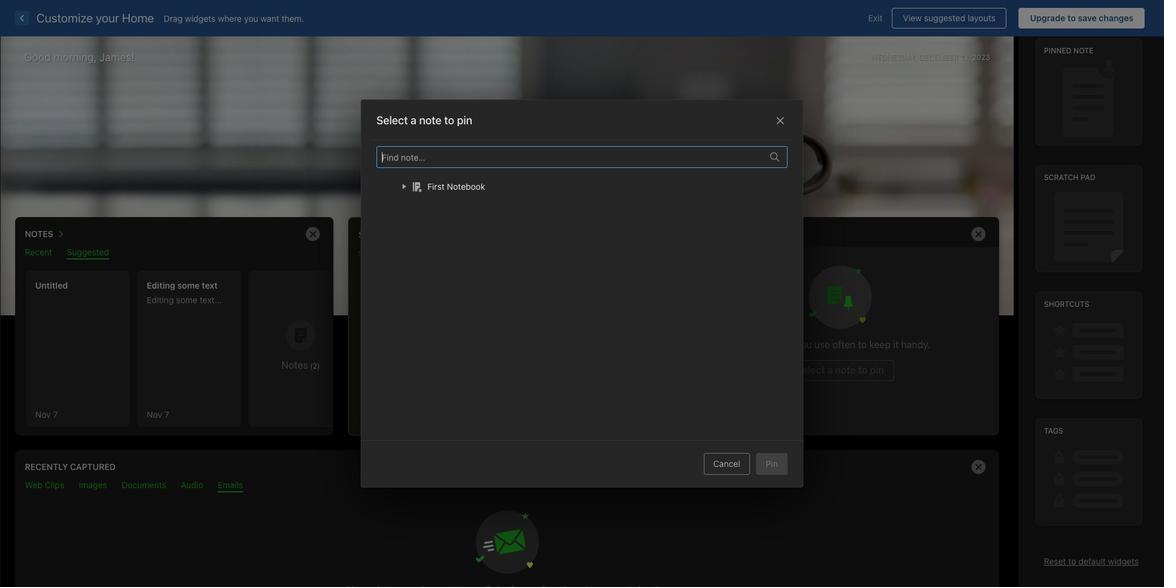 Task type: locate. For each thing, give the bounding box(es) containing it.
note
[[1074, 46, 1094, 55]]

0 horizontal spatial pad
[[401, 229, 418, 240]]

remove image
[[301, 222, 325, 246], [967, 222, 991, 246], [967, 455, 991, 479]]

wednesday,
[[871, 52, 917, 62]]

select a note to pin
[[377, 114, 473, 127]]

good morning, james!
[[24, 51, 135, 64]]

a
[[411, 114, 417, 127]]

1 vertical spatial scratch pad
[[359, 229, 418, 240]]

scratch pad
[[1045, 173, 1096, 182], [359, 229, 418, 240]]

1 horizontal spatial pad
[[1081, 173, 1096, 182]]

1 vertical spatial widgets
[[1109, 556, 1140, 567]]

1 vertical spatial scratch
[[359, 229, 398, 240]]

to inside button
[[1068, 13, 1077, 23]]

morning,
[[54, 51, 97, 64]]

home
[[122, 11, 154, 25]]

cancel
[[714, 459, 741, 469]]

pin
[[457, 114, 473, 127]]

scratch pad button
[[359, 226, 418, 242]]

pinned
[[1045, 46, 1072, 55]]

0 vertical spatial scratch
[[1045, 173, 1079, 182]]

to
[[1068, 13, 1077, 23], [445, 114, 455, 127], [1069, 556, 1077, 567]]

1 vertical spatial to
[[445, 114, 455, 127]]

2023
[[973, 52, 991, 62]]

default
[[1079, 556, 1107, 567]]

widgets right the default
[[1109, 556, 1140, 567]]

good
[[24, 51, 51, 64]]

close image
[[774, 114, 788, 128]]

1 vertical spatial pad
[[401, 229, 418, 240]]

view suggested layouts
[[904, 13, 996, 23]]

1 horizontal spatial scratch
[[1045, 173, 1079, 182]]

where
[[218, 13, 242, 23]]

Find note… text field
[[377, 147, 763, 167]]

james!
[[100, 51, 135, 64]]

pin button
[[757, 453, 788, 475]]

0 horizontal spatial widgets
[[185, 13, 216, 23]]

pad inside scratch pad button
[[401, 229, 418, 240]]

to left pin
[[445, 114, 455, 127]]

customize your home
[[36, 11, 154, 25]]

widgets right "drag" at the top of page
[[185, 13, 216, 23]]

0 horizontal spatial scratch
[[359, 229, 398, 240]]

to for upgrade
[[1068, 13, 1077, 23]]

1 horizontal spatial scratch pad
[[1045, 173, 1096, 182]]

drag widgets where you want them.
[[164, 13, 304, 23]]

suggested
[[925, 13, 966, 23]]

to left save
[[1068, 13, 1077, 23]]

widgets
[[185, 13, 216, 23], [1109, 556, 1140, 567]]

0 vertical spatial to
[[1068, 13, 1077, 23]]

scratch
[[1045, 173, 1079, 182], [359, 229, 398, 240]]

to right reset
[[1069, 556, 1077, 567]]

customize
[[36, 11, 93, 25]]

pin
[[766, 459, 778, 469]]

view
[[904, 13, 922, 23]]

upgrade to save changes button
[[1020, 8, 1145, 29]]

0 vertical spatial widgets
[[185, 13, 216, 23]]

scratch inside button
[[359, 229, 398, 240]]

pad
[[1081, 173, 1096, 182], [401, 229, 418, 240]]

pinned note
[[1045, 46, 1094, 55]]

2 vertical spatial to
[[1069, 556, 1077, 567]]

view suggested layouts button
[[892, 8, 1007, 29]]

layouts
[[968, 13, 996, 23]]



Task type: describe. For each thing, give the bounding box(es) containing it.
note
[[419, 114, 442, 127]]

exit button
[[860, 8, 892, 29]]

drag
[[164, 13, 183, 23]]

upgrade to save changes
[[1031, 13, 1134, 23]]

1 horizontal spatial widgets
[[1109, 556, 1140, 567]]

reset to default widgets
[[1045, 556, 1140, 567]]

13,
[[961, 52, 971, 62]]

shortcuts
[[1045, 300, 1090, 309]]

first notebook cell
[[377, 174, 800, 198]]

0 vertical spatial pad
[[1081, 173, 1096, 182]]

cancel button
[[704, 453, 750, 475]]

first
[[428, 181, 445, 191]]

december
[[919, 52, 959, 62]]

reset to default widgets button
[[1045, 556, 1140, 567]]

0 vertical spatial scratch pad
[[1045, 173, 1096, 182]]

select
[[377, 114, 408, 127]]

you
[[244, 13, 258, 23]]

upgrade
[[1031, 13, 1066, 23]]

changes
[[1100, 13, 1134, 23]]

them.
[[282, 13, 304, 23]]

want
[[261, 13, 280, 23]]

first notebook
[[428, 181, 486, 191]]

to for reset
[[1069, 556, 1077, 567]]

tags
[[1045, 427, 1064, 436]]

exit
[[869, 13, 883, 23]]

reset
[[1045, 556, 1067, 567]]

notebook
[[447, 181, 486, 191]]

your
[[96, 11, 119, 25]]

0 horizontal spatial scratch pad
[[359, 229, 418, 240]]

save
[[1079, 13, 1097, 23]]

wednesday, december 13, 2023
[[871, 52, 991, 62]]



Task type: vqa. For each thing, say whether or not it's contained in the screenshot.
top 26 button
no



